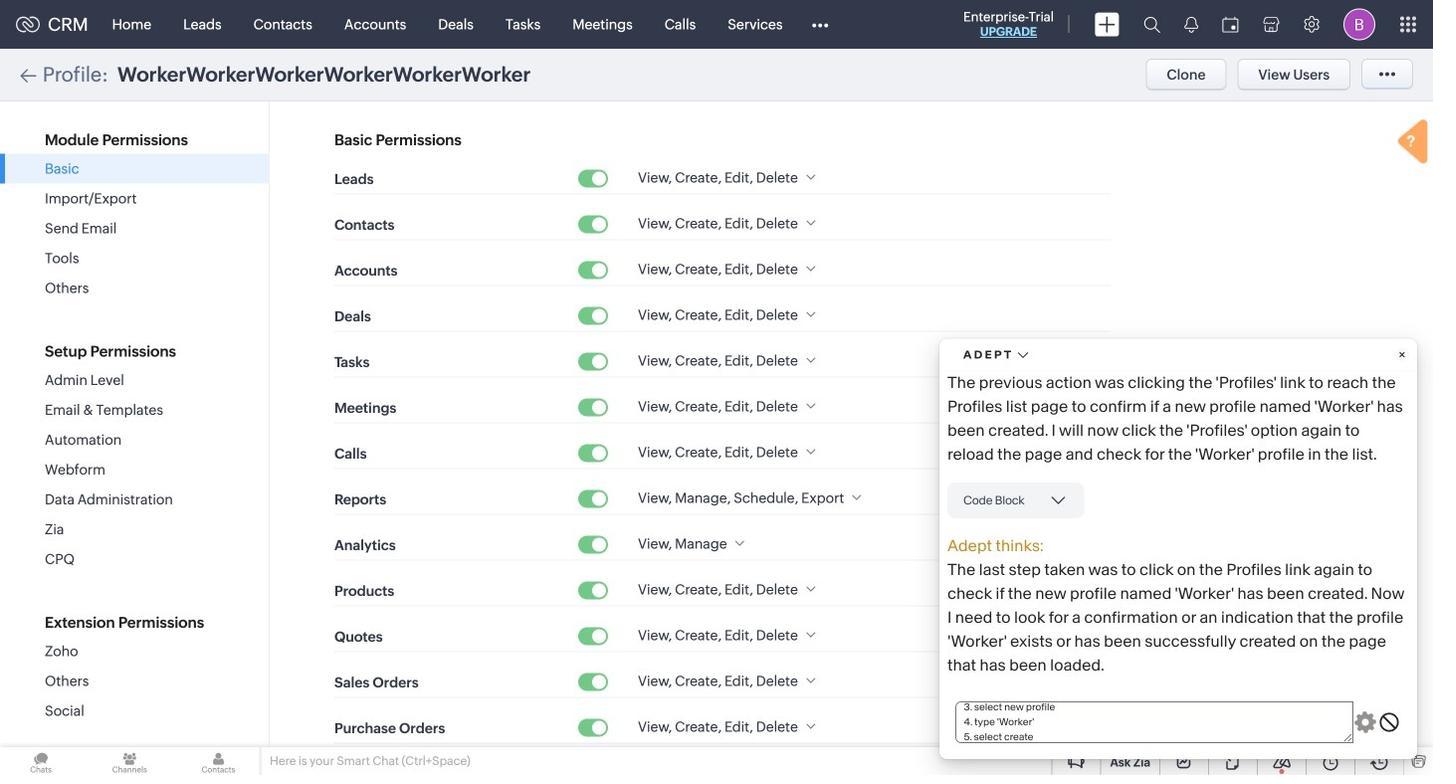 Task type: locate. For each thing, give the bounding box(es) containing it.
contacts image
[[178, 748, 259, 775]]

profile element
[[1332, 0, 1388, 48]]

create menu element
[[1083, 0, 1132, 48]]

Other Modules field
[[799, 8, 842, 40]]

chats image
[[0, 748, 82, 775]]

channels image
[[89, 748, 171, 775]]

profile image
[[1344, 8, 1376, 40]]



Task type: describe. For each thing, give the bounding box(es) containing it.
calendar image
[[1222, 16, 1239, 32]]

logo image
[[16, 16, 40, 32]]

help image
[[1394, 116, 1433, 171]]

search element
[[1132, 0, 1173, 49]]

signals element
[[1173, 0, 1210, 49]]

signals image
[[1185, 16, 1198, 33]]

search image
[[1144, 16, 1161, 33]]

create menu image
[[1095, 12, 1120, 36]]



Task type: vqa. For each thing, say whether or not it's contained in the screenshot.
The "You"
no



